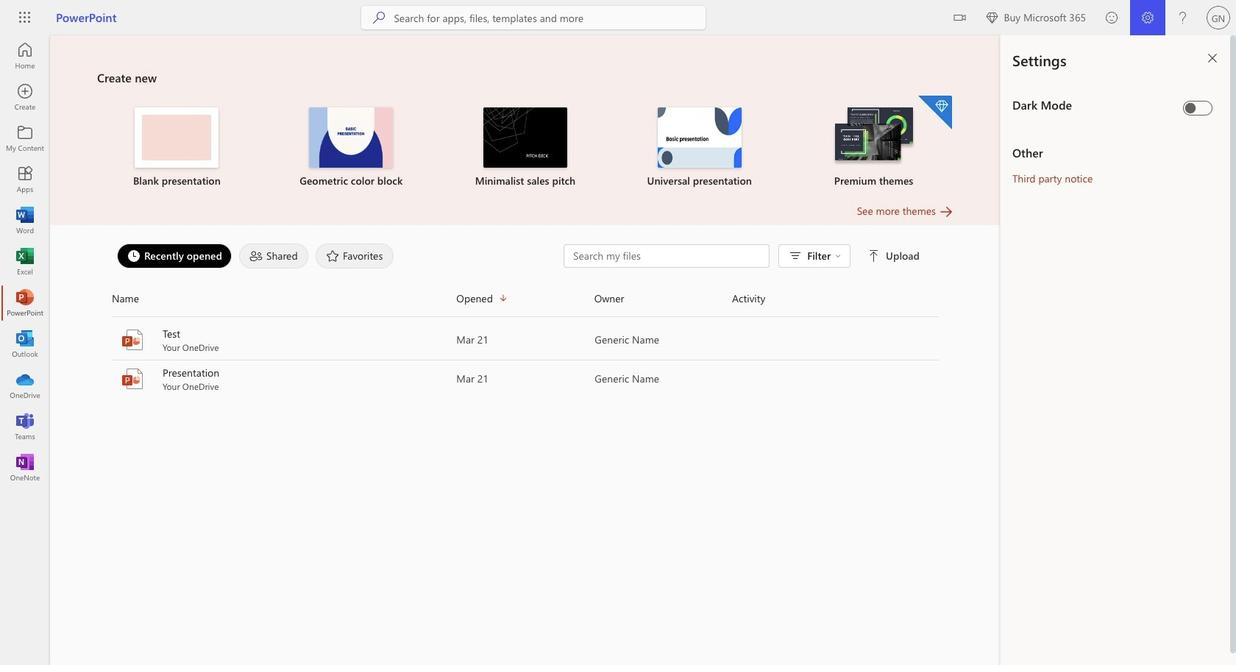 Task type: vqa. For each thing, say whether or not it's contained in the screenshot.
JB
no



Task type: describe. For each thing, give the bounding box(es) containing it.
apps image
[[18, 172, 32, 187]]

shared element
[[239, 244, 308, 269]]

onedrive image
[[18, 378, 32, 393]]

onenote image
[[18, 461, 32, 475]]

other element
[[1012, 145, 1218, 161]]

powerpoint image inside the name presentation cell
[[121, 367, 144, 391]]

0 horizontal spatial powerpoint image
[[18, 296, 32, 310]]

2 tab from the left
[[235, 244, 312, 269]]

displaying 2 out of 2 files. status
[[564, 244, 923, 268]]

word image
[[18, 213, 32, 228]]

excel image
[[18, 255, 32, 269]]

universal presentation image
[[658, 107, 741, 168]]

name test cell
[[112, 327, 456, 353]]

teams image
[[18, 419, 32, 434]]

premium themes image
[[832, 107, 916, 166]]

2 region from the left
[[1001, 35, 1236, 665]]

Search my files text field
[[572, 249, 762, 263]]

activity, column 4 of 4 column header
[[732, 287, 939, 310]]



Task type: locate. For each thing, give the bounding box(es) containing it.
geometric color block image
[[309, 107, 393, 168]]

1 vertical spatial powerpoint image
[[121, 367, 144, 391]]

universal presentation element
[[621, 107, 778, 188]]

banner
[[0, 0, 1236, 38]]

tab list
[[113, 240, 564, 272]]

tab
[[113, 244, 235, 269], [235, 244, 312, 269], [312, 244, 398, 269]]

powerpoint image down powerpoint image at the left of the page
[[121, 367, 144, 391]]

navigation
[[0, 35, 50, 489]]

region
[[956, 35, 1236, 665], [1001, 35, 1236, 665]]

geometric color block element
[[273, 107, 429, 188]]

1 region from the left
[[956, 35, 1236, 665]]

list
[[97, 94, 954, 203]]

1 horizontal spatial powerpoint image
[[121, 367, 144, 391]]

minimalist sales pitch image
[[483, 107, 567, 168]]

main content
[[50, 35, 1001, 399]]

my content image
[[18, 131, 32, 146]]

3 tab from the left
[[312, 244, 398, 269]]

1 tab from the left
[[113, 244, 235, 269]]

premium themes element
[[795, 96, 952, 188]]

0 vertical spatial powerpoint image
[[18, 296, 32, 310]]

powerpoint image
[[18, 296, 32, 310], [121, 367, 144, 391]]

create image
[[18, 90, 32, 104]]

row
[[112, 287, 939, 317]]

premium templates diamond image
[[918, 96, 952, 129]]

Search box. Suggestions appear as you type. search field
[[394, 6, 706, 29]]

gn image
[[1207, 6, 1230, 29]]

home image
[[18, 49, 32, 63]]

favorites element
[[316, 244, 394, 269]]

application
[[0, 35, 1001, 665]]

recently opened element
[[117, 244, 232, 269]]

blank presentation element
[[99, 107, 255, 188]]

outlook image
[[18, 337, 32, 352]]

powerpoint image
[[121, 328, 144, 352]]

powerpoint image up outlook icon
[[18, 296, 32, 310]]

None search field
[[362, 6, 706, 29]]

minimalist sales pitch element
[[447, 107, 604, 188]]

name presentation cell
[[112, 366, 456, 392]]

dark mode element
[[1012, 97, 1177, 113]]



